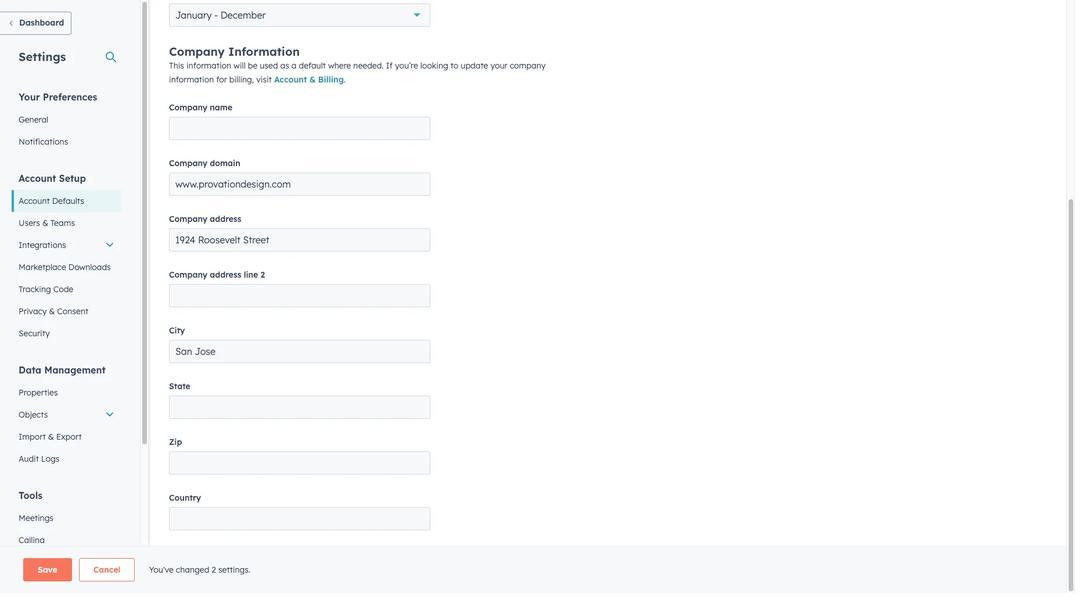 Task type: vqa. For each thing, say whether or not it's contained in the screenshot.
the topmost information
yes



Task type: describe. For each thing, give the bounding box(es) containing it.
you're
[[395, 60, 418, 71]]

& for teams
[[42, 218, 48, 228]]

calling
[[19, 535, 45, 545]]

settings
[[19, 49, 66, 64]]

logs
[[41, 454, 59, 464]]

Company name text field
[[169, 117, 430, 140]]

address for company address line 2
[[210, 270, 241, 280]]

a
[[292, 60, 297, 71]]

objects
[[19, 410, 48, 420]]

as
[[280, 60, 289, 71]]

billing
[[318, 74, 344, 85]]

export
[[56, 432, 82, 442]]

users
[[19, 218, 40, 228]]

information
[[228, 44, 300, 59]]

tools
[[19, 490, 43, 501]]

company for company domain
[[169, 158, 207, 168]]

marketplace downloads link
[[12, 256, 121, 278]]

import & export
[[19, 432, 82, 442]]

meetings
[[19, 513, 53, 523]]

audit logs
[[19, 454, 59, 464]]

company
[[510, 60, 546, 71]]

line
[[244, 270, 258, 280]]

where
[[328, 60, 351, 71]]

audit logs link
[[12, 448, 121, 470]]

consent
[[57, 306, 88, 317]]

-
[[214, 9, 218, 21]]

visit
[[256, 74, 272, 85]]

company information
[[169, 44, 300, 59]]

account defaults
[[19, 196, 84, 206]]

account for account setup
[[19, 173, 56, 184]]

marketplace downloads
[[19, 262, 111, 272]]

management
[[44, 364, 106, 376]]

cancel button
[[79, 558, 135, 581]]

update
[[461, 60, 488, 71]]

security
[[19, 328, 50, 339]]

privacy & consent link
[[12, 300, 121, 322]]

company domain
[[169, 158, 240, 168]]

zip
[[169, 437, 182, 447]]

account & billing .
[[274, 74, 346, 85]]

name
[[210, 102, 232, 113]]

data management
[[19, 364, 106, 376]]

you've
[[149, 565, 174, 575]]

privacy
[[19, 306, 47, 317]]

your
[[19, 91, 40, 103]]

your preferences element
[[12, 91, 121, 153]]

import
[[19, 432, 46, 442]]

this information will be used as a default where needed. if you're looking to update your company information for billing, visit
[[169, 60, 546, 85]]

general link
[[12, 109, 121, 131]]

january - december button
[[169, 4, 430, 27]]

your
[[491, 60, 508, 71]]

audit
[[19, 454, 39, 464]]

tracking
[[19, 284, 51, 295]]

preferences
[[43, 91, 97, 103]]

integrations
[[19, 240, 66, 250]]

import & export link
[[12, 426, 121, 448]]

data management element
[[12, 364, 121, 470]]

save button
[[23, 558, 72, 581]]

State text field
[[169, 396, 430, 419]]

address for company address
[[210, 214, 241, 224]]

users & teams
[[19, 218, 75, 228]]

you've changed 2 settings.
[[149, 565, 250, 575]]

for
[[216, 74, 227, 85]]

account & billing link
[[274, 74, 344, 85]]

if
[[386, 60, 393, 71]]

.
[[344, 74, 346, 85]]

Country text field
[[169, 507, 430, 530]]

downloads
[[68, 262, 111, 272]]

company address line 2
[[169, 270, 265, 280]]

notifications
[[19, 137, 68, 147]]



Task type: locate. For each thing, give the bounding box(es) containing it.
city
[[169, 325, 185, 336]]

state
[[169, 381, 190, 392]]

& for consent
[[49, 306, 55, 317]]

1 vertical spatial information
[[169, 74, 214, 85]]

account setup
[[19, 173, 86, 184]]

information
[[186, 60, 231, 71], [169, 74, 214, 85]]

company
[[169, 44, 225, 59], [169, 102, 207, 113], [169, 158, 207, 168], [169, 214, 207, 224], [169, 270, 207, 280]]

billing,
[[229, 74, 254, 85]]

1 vertical spatial account
[[19, 173, 56, 184]]

2 right line
[[260, 270, 265, 280]]

& inside privacy & consent "link"
[[49, 306, 55, 317]]

0 vertical spatial 2
[[260, 270, 265, 280]]

settings.
[[218, 565, 250, 575]]

2 left settings.
[[212, 565, 216, 575]]

1 vertical spatial address
[[210, 270, 241, 280]]

account setup element
[[12, 172, 121, 344]]

teams
[[50, 218, 75, 228]]

used
[[260, 60, 278, 71]]

Company address text field
[[169, 228, 430, 252]]

0 vertical spatial address
[[210, 214, 241, 224]]

company name
[[169, 102, 232, 113]]

defaults
[[52, 196, 84, 206]]

information down this
[[169, 74, 214, 85]]

company for company information
[[169, 44, 225, 59]]

properties link
[[12, 382, 121, 404]]

will
[[234, 60, 246, 71]]

2 company from the top
[[169, 102, 207, 113]]

integrations button
[[12, 234, 121, 256]]

users & teams link
[[12, 212, 121, 234]]

Company address line 2 text field
[[169, 284, 430, 307]]

company address
[[169, 214, 241, 224]]

& inside users & teams link
[[42, 218, 48, 228]]

objects button
[[12, 404, 121, 426]]

calling link
[[12, 529, 121, 551]]

default
[[299, 60, 326, 71]]

tools element
[[12, 489, 121, 593]]

account for account defaults
[[19, 196, 50, 206]]

cancel
[[93, 565, 120, 575]]

account up account defaults
[[19, 173, 56, 184]]

general
[[19, 114, 48, 125]]

to
[[451, 60, 459, 71]]

account up users
[[19, 196, 50, 206]]

& for export
[[48, 432, 54, 442]]

1 vertical spatial 2
[[212, 565, 216, 575]]

& for billing
[[309, 74, 316, 85]]

information up the for
[[186, 60, 231, 71]]

december
[[221, 9, 266, 21]]

address down domain at the top of the page
[[210, 214, 241, 224]]

&
[[309, 74, 316, 85], [42, 218, 48, 228], [49, 306, 55, 317], [48, 432, 54, 442]]

Company domain text field
[[169, 173, 430, 196]]

4 company from the top
[[169, 214, 207, 224]]

this
[[169, 60, 184, 71]]

looking
[[420, 60, 448, 71]]

account for account & billing .
[[274, 74, 307, 85]]

january - december
[[175, 9, 266, 21]]

save
[[38, 565, 57, 575]]

security link
[[12, 322, 121, 344]]

tracking code
[[19, 284, 73, 295]]

setup
[[59, 173, 86, 184]]

address
[[210, 214, 241, 224], [210, 270, 241, 280]]

changed
[[176, 565, 209, 575]]

& down 'default'
[[309, 74, 316, 85]]

your preferences
[[19, 91, 97, 103]]

be
[[248, 60, 258, 71]]

1 company from the top
[[169, 44, 225, 59]]

& right users
[[42, 218, 48, 228]]

properties
[[19, 387, 58, 398]]

account down a
[[274, 74, 307, 85]]

0 vertical spatial information
[[186, 60, 231, 71]]

& inside import & export link
[[48, 432, 54, 442]]

january
[[175, 9, 212, 21]]

& right privacy
[[49, 306, 55, 317]]

privacy & consent
[[19, 306, 88, 317]]

company for company address line 2
[[169, 270, 207, 280]]

needed.
[[353, 60, 384, 71]]

1 address from the top
[[210, 214, 241, 224]]

domain
[[210, 158, 240, 168]]

0 horizontal spatial 2
[[212, 565, 216, 575]]

tracking code link
[[12, 278, 121, 300]]

account defaults link
[[12, 190, 121, 212]]

company for company address
[[169, 214, 207, 224]]

1 horizontal spatial 2
[[260, 270, 265, 280]]

company for company name
[[169, 102, 207, 113]]

data
[[19, 364, 41, 376]]

address left line
[[210, 270, 241, 280]]

dashboard link
[[0, 12, 72, 35]]

City text field
[[169, 340, 430, 363]]

2 address from the top
[[210, 270, 241, 280]]

code
[[53, 284, 73, 295]]

0 vertical spatial account
[[274, 74, 307, 85]]

3 company from the top
[[169, 158, 207, 168]]

country
[[169, 493, 201, 503]]

5 company from the top
[[169, 270, 207, 280]]

marketplace
[[19, 262, 66, 272]]

dashboard
[[19, 17, 64, 28]]

meetings link
[[12, 507, 121, 529]]

2
[[260, 270, 265, 280], [212, 565, 216, 575]]

2 vertical spatial account
[[19, 196, 50, 206]]

Zip text field
[[169, 451, 430, 475]]

& left export
[[48, 432, 54, 442]]

notifications link
[[12, 131, 121, 153]]



